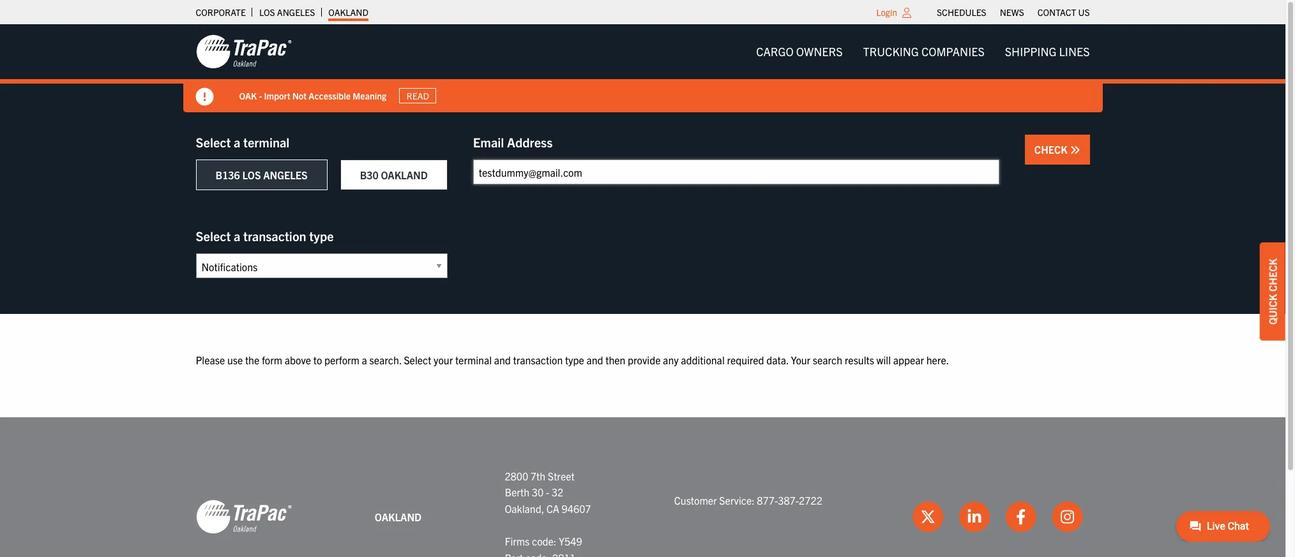 Task type: describe. For each thing, give the bounding box(es) containing it.
check button
[[1025, 135, 1090, 165]]

berth
[[505, 486, 530, 499]]

read
[[407, 90, 429, 102]]

0 vertical spatial los
[[259, 6, 275, 18]]

your
[[791, 354, 811, 367]]

corporate
[[196, 6, 246, 18]]

import
[[264, 90, 290, 101]]

2800 7th street berth 30 - 32 oakland, ca 94607
[[505, 470, 591, 515]]

your
[[434, 354, 453, 367]]

b30
[[360, 169, 379, 181]]

0 vertical spatial oakland
[[329, 6, 369, 18]]

trucking companies
[[863, 44, 985, 59]]

cargo owners link
[[746, 39, 853, 65]]

los angeles
[[259, 6, 315, 18]]

select for select a terminal
[[196, 134, 231, 150]]

1 vertical spatial oakland
[[381, 169, 428, 181]]

quick
[[1267, 294, 1279, 325]]

b136
[[216, 169, 240, 181]]

corporate link
[[196, 3, 246, 21]]

solid image inside the check button
[[1070, 145, 1080, 155]]

the
[[245, 354, 260, 367]]

1 vertical spatial angeles
[[263, 169, 308, 181]]

us
[[1079, 6, 1090, 18]]

trucking
[[863, 44, 919, 59]]

1 vertical spatial type
[[565, 354, 584, 367]]

1 oakland image from the top
[[196, 34, 292, 70]]

email
[[473, 134, 504, 150]]

shipping
[[1005, 44, 1057, 59]]

use
[[227, 354, 243, 367]]

shipping lines link
[[995, 39, 1100, 65]]

please
[[196, 354, 225, 367]]

news
[[1000, 6, 1024, 18]]

light image
[[903, 8, 912, 18]]

customer
[[674, 494, 717, 507]]

search.
[[370, 354, 402, 367]]

menu bar containing schedules
[[930, 3, 1097, 21]]

1 and from the left
[[494, 354, 511, 367]]

0 vertical spatial terminal
[[243, 134, 290, 150]]

required
[[727, 354, 764, 367]]

2 oakland image from the top
[[196, 500, 292, 536]]

7th
[[531, 470, 546, 483]]

email address
[[473, 134, 553, 150]]

companies
[[922, 44, 985, 59]]

0 vertical spatial transaction
[[243, 228, 306, 244]]

results
[[845, 354, 874, 367]]

0 vertical spatial type
[[309, 228, 334, 244]]

b136 los angeles
[[216, 169, 308, 181]]

please use the form above to perform a search. select your terminal and transaction type and then provide any additional required data. your search results will appear here.
[[196, 354, 949, 367]]

firms
[[505, 535, 530, 548]]

will
[[877, 354, 891, 367]]

lines
[[1059, 44, 1090, 59]]

meaning
[[353, 90, 387, 101]]

not
[[292, 90, 307, 101]]

2 vertical spatial select
[[404, 354, 431, 367]]

387-
[[778, 494, 799, 507]]

94607
[[562, 503, 591, 515]]

trucking companies link
[[853, 39, 995, 65]]

code:
[[532, 535, 557, 548]]

contact us
[[1038, 6, 1090, 18]]

contact us link
[[1038, 3, 1090, 21]]

additional
[[681, 354, 725, 367]]

solid image inside "banner"
[[196, 88, 214, 106]]

contact
[[1038, 6, 1077, 18]]

32
[[552, 486, 564, 499]]

above
[[285, 354, 311, 367]]



Task type: locate. For each thing, give the bounding box(es) containing it.
select up b136
[[196, 134, 231, 150]]

1 horizontal spatial type
[[565, 354, 584, 367]]

angeles down select a terminal
[[263, 169, 308, 181]]

oak
[[239, 90, 257, 101]]

0 horizontal spatial and
[[494, 354, 511, 367]]

banner
[[0, 24, 1295, 112]]

0 vertical spatial -
[[259, 90, 262, 101]]

and right your
[[494, 354, 511, 367]]

terminal right your
[[455, 354, 492, 367]]

1 vertical spatial a
[[234, 228, 240, 244]]

oakland link
[[329, 3, 369, 21]]

menu bar
[[930, 3, 1097, 21], [746, 39, 1100, 65]]

owners
[[796, 44, 843, 59]]

oakland,
[[505, 503, 544, 515]]

1 vertical spatial select
[[196, 228, 231, 244]]

customer service: 877-387-2722
[[674, 494, 823, 507]]

solid image
[[196, 88, 214, 106], [1070, 145, 1080, 155]]

schedules
[[937, 6, 987, 18]]

ca
[[547, 503, 560, 515]]

0 vertical spatial solid image
[[196, 88, 214, 106]]

1 vertical spatial terminal
[[455, 354, 492, 367]]

select for select a transaction type
[[196, 228, 231, 244]]

footer
[[0, 418, 1286, 558]]

terminal
[[243, 134, 290, 150], [455, 354, 492, 367]]

2722
[[799, 494, 823, 507]]

los
[[259, 6, 275, 18], [242, 169, 261, 181]]

0 vertical spatial oakland image
[[196, 34, 292, 70]]

0 horizontal spatial -
[[259, 90, 262, 101]]

1 horizontal spatial check
[[1267, 258, 1279, 292]]

0 horizontal spatial type
[[309, 228, 334, 244]]

banner containing cargo owners
[[0, 24, 1295, 112]]

0 vertical spatial angeles
[[277, 6, 315, 18]]

login link
[[877, 6, 898, 18]]

a for transaction
[[234, 228, 240, 244]]

service:
[[719, 494, 755, 507]]

- right oak
[[259, 90, 262, 101]]

shipping lines
[[1005, 44, 1090, 59]]

to
[[313, 354, 322, 367]]

2800
[[505, 470, 528, 483]]

- inside 2800 7th street berth 30 - 32 oakland, ca 94607
[[546, 486, 549, 499]]

and left the then on the bottom left of the page
[[587, 354, 603, 367]]

street
[[548, 470, 575, 483]]

angeles inside los angeles link
[[277, 6, 315, 18]]

menu bar down light icon
[[746, 39, 1100, 65]]

1 horizontal spatial -
[[546, 486, 549, 499]]

angeles left oakland link
[[277, 6, 315, 18]]

quick check
[[1267, 258, 1279, 325]]

877-
[[757, 494, 778, 507]]

a
[[234, 134, 240, 150], [234, 228, 240, 244], [362, 354, 367, 367]]

1 vertical spatial check
[[1267, 258, 1279, 292]]

here.
[[927, 354, 949, 367]]

address
[[507, 134, 553, 150]]

30
[[532, 486, 544, 499]]

1 horizontal spatial and
[[587, 354, 603, 367]]

1 vertical spatial -
[[546, 486, 549, 499]]

check
[[1035, 143, 1070, 156], [1267, 258, 1279, 292]]

select down b136
[[196, 228, 231, 244]]

check inside button
[[1035, 143, 1070, 156]]

- inside "banner"
[[259, 90, 262, 101]]

1 vertical spatial solid image
[[1070, 145, 1080, 155]]

oak - import not accessible meaning
[[239, 90, 387, 101]]

any
[[663, 354, 679, 367]]

a for terminal
[[234, 134, 240, 150]]

oakland image
[[196, 34, 292, 70], [196, 500, 292, 536]]

a up b136
[[234, 134, 240, 150]]

2 vertical spatial oakland
[[375, 511, 422, 524]]

oakland inside footer
[[375, 511, 422, 524]]

0 horizontal spatial transaction
[[243, 228, 306, 244]]

1 horizontal spatial terminal
[[455, 354, 492, 367]]

1 horizontal spatial solid image
[[1070, 145, 1080, 155]]

accessible
[[309, 90, 351, 101]]

select a transaction type
[[196, 228, 334, 244]]

0 vertical spatial check
[[1035, 143, 1070, 156]]

1 vertical spatial oakland image
[[196, 500, 292, 536]]

footer containing 2800 7th street
[[0, 418, 1286, 558]]

b30 oakland
[[360, 169, 428, 181]]

los right b136
[[242, 169, 261, 181]]

transaction
[[243, 228, 306, 244], [513, 354, 563, 367]]

terminal up b136 los angeles
[[243, 134, 290, 150]]

data.
[[767, 354, 789, 367]]

select a terminal
[[196, 134, 290, 150]]

and
[[494, 354, 511, 367], [587, 354, 603, 367]]

los angeles link
[[259, 3, 315, 21]]

news link
[[1000, 3, 1024, 21]]

0 horizontal spatial check
[[1035, 143, 1070, 156]]

angeles
[[277, 6, 315, 18], [263, 169, 308, 181]]

a left search.
[[362, 354, 367, 367]]

los right corporate
[[259, 6, 275, 18]]

0 horizontal spatial terminal
[[243, 134, 290, 150]]

select left your
[[404, 354, 431, 367]]

form
[[262, 354, 282, 367]]

y549
[[559, 535, 582, 548]]

2 and from the left
[[587, 354, 603, 367]]

0 vertical spatial menu bar
[[930, 3, 1097, 21]]

read link
[[399, 88, 437, 104]]

1 vertical spatial transaction
[[513, 354, 563, 367]]

select
[[196, 134, 231, 150], [196, 228, 231, 244], [404, 354, 431, 367]]

2 vertical spatial a
[[362, 354, 367, 367]]

quick check link
[[1260, 243, 1286, 341]]

1 vertical spatial menu bar
[[746, 39, 1100, 65]]

search
[[813, 354, 843, 367]]

1 vertical spatial los
[[242, 169, 261, 181]]

oakland
[[329, 6, 369, 18], [381, 169, 428, 181], [375, 511, 422, 524]]

0 vertical spatial select
[[196, 134, 231, 150]]

then
[[606, 354, 626, 367]]

1 horizontal spatial transaction
[[513, 354, 563, 367]]

Email Address email field
[[473, 160, 1000, 185]]

schedules link
[[937, 3, 987, 21]]

menu bar up shipping
[[930, 3, 1097, 21]]

0 horizontal spatial solid image
[[196, 88, 214, 106]]

-
[[259, 90, 262, 101], [546, 486, 549, 499]]

0 vertical spatial a
[[234, 134, 240, 150]]

firms code:  y549
[[505, 535, 582, 548]]

- right 30
[[546, 486, 549, 499]]

appear
[[893, 354, 924, 367]]

perform
[[324, 354, 360, 367]]

cargo
[[756, 44, 794, 59]]

type
[[309, 228, 334, 244], [565, 354, 584, 367]]

menu bar containing cargo owners
[[746, 39, 1100, 65]]

cargo owners
[[756, 44, 843, 59]]

a down b136
[[234, 228, 240, 244]]

provide
[[628, 354, 661, 367]]

login
[[877, 6, 898, 18]]



Task type: vqa. For each thing, say whether or not it's contained in the screenshot.
JPTYO within the Port Rotation : KRPUS CNSHG CNNGB CNSHK SGSIN MYPKG INNSA INPAV LKCMB THLCH VNVUT VNHPH CNYTN JPTYO USOPT USLAX TPOAK Open Receiving : 10/17/2023 07:00
no



